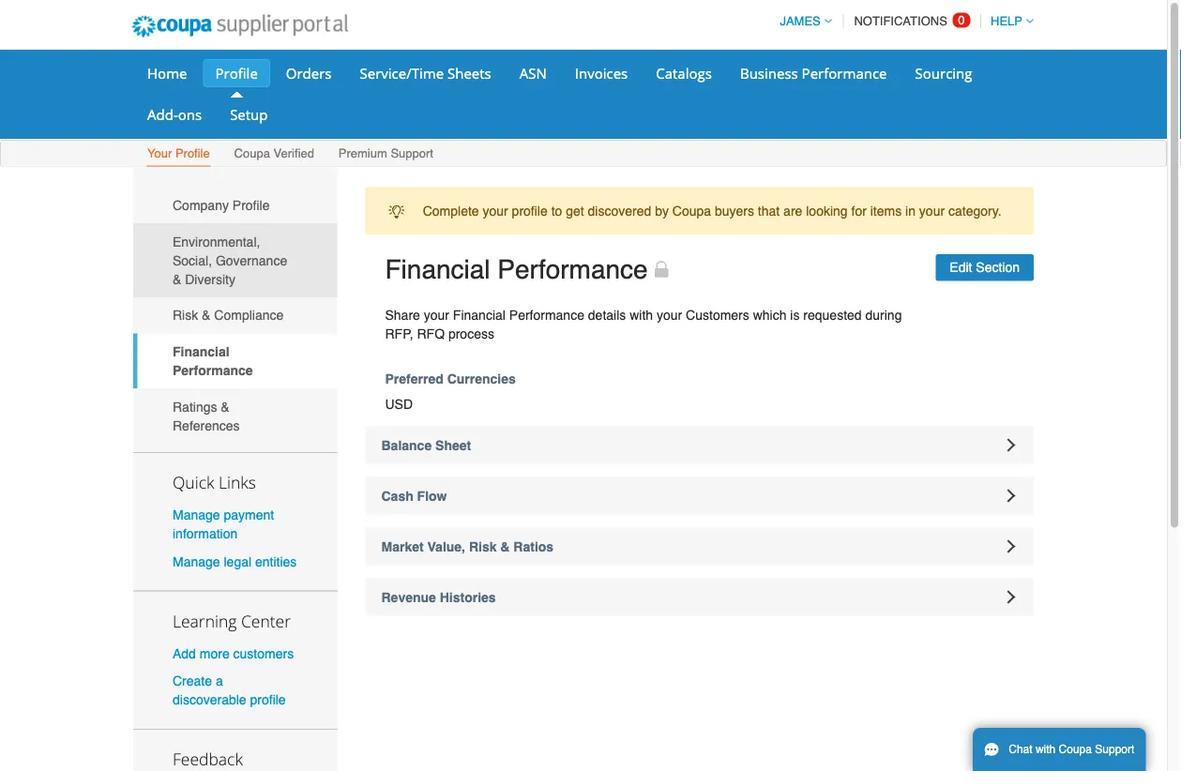 Task type: describe. For each thing, give the bounding box(es) containing it.
share
[[385, 307, 420, 322]]

invoices link
[[563, 59, 640, 87]]

balance sheet button
[[366, 427, 1035, 464]]

rfp,
[[385, 326, 414, 341]]

catalogs
[[656, 63, 712, 83]]

risk & compliance link
[[133, 297, 337, 334]]

share your financial performance details with your customers which is requested during rfp, rfq process
[[385, 307, 903, 341]]

0 vertical spatial financial
[[385, 255, 491, 285]]

performance up ratings
[[173, 363, 253, 378]]

cash flow button
[[366, 477, 1035, 515]]

customers
[[233, 646, 294, 661]]

market value, risk & ratios button
[[366, 528, 1035, 566]]

flow
[[417, 489, 447, 504]]

information
[[173, 527, 238, 542]]

market value, risk & ratios
[[382, 539, 554, 554]]

to
[[552, 203, 563, 218]]

cash
[[382, 489, 414, 504]]

value,
[[428, 539, 466, 554]]

add more customers link
[[173, 646, 294, 661]]

sheets
[[448, 63, 492, 83]]

complete your profile to get discovered by coupa buyers that are looking for items in your category. alert
[[366, 187, 1035, 235]]

center
[[241, 610, 291, 632]]

0 vertical spatial profile
[[215, 63, 258, 83]]

payment
[[224, 508, 274, 523]]

add-ons link
[[135, 100, 214, 129]]

cash flow
[[382, 489, 447, 504]]

edit section
[[950, 260, 1020, 275]]

ons
[[178, 105, 202, 124]]

premium
[[339, 146, 388, 161]]

orders link
[[274, 59, 344, 87]]

performance down james link
[[802, 63, 888, 83]]

balance sheet heading
[[366, 427, 1035, 464]]

category.
[[949, 203, 1002, 218]]

preferred
[[385, 371, 444, 386]]

your profile
[[147, 146, 210, 161]]

premium support
[[339, 146, 434, 161]]

balance sheet
[[382, 438, 471, 453]]

environmental, social, governance & diversity
[[173, 234, 287, 287]]

0 vertical spatial financial performance
[[385, 255, 648, 285]]

a
[[216, 674, 223, 689]]

invoices
[[575, 63, 628, 83]]

add-
[[147, 105, 178, 124]]

ratings & references
[[173, 399, 240, 433]]

your left customers
[[657, 307, 683, 322]]

edit section link
[[936, 254, 1035, 281]]

environmental, social, governance & diversity link
[[133, 224, 337, 297]]

ratings
[[173, 399, 217, 414]]

revenue histories button
[[366, 579, 1035, 616]]

feedback
[[173, 748, 243, 771]]

navigation containing notifications 0
[[772, 3, 1035, 39]]

profile inside create a discoverable profile
[[250, 693, 286, 708]]

notifications 0
[[855, 13, 966, 28]]

ratios
[[514, 539, 554, 554]]

chat with coupa support button
[[974, 728, 1147, 772]]

diversity
[[185, 272, 236, 287]]

add more customers
[[173, 646, 294, 661]]

environmental,
[[173, 234, 260, 249]]

that
[[758, 203, 780, 218]]

buyers
[[715, 203, 755, 218]]

manage legal entities
[[173, 554, 297, 569]]

create a discoverable profile link
[[173, 674, 286, 708]]

your profile link
[[146, 142, 211, 167]]

help link
[[983, 14, 1035, 28]]

histories
[[440, 590, 496, 605]]

rfq
[[417, 326, 445, 341]]

learning center
[[173, 610, 291, 632]]

0
[[959, 13, 966, 27]]

manage for manage payment information
[[173, 508, 220, 523]]

james
[[781, 14, 821, 28]]

governance
[[216, 253, 287, 268]]

& inside ratings & references
[[221, 399, 230, 414]]

business performance link
[[728, 59, 900, 87]]

risk inside dropdown button
[[469, 539, 497, 554]]

looking
[[807, 203, 848, 218]]

requested
[[804, 307, 862, 322]]

manage legal entities link
[[173, 554, 297, 569]]

market
[[382, 539, 424, 554]]

items
[[871, 203, 902, 218]]

with inside share your financial performance details with your customers which is requested during rfp, rfq process
[[630, 307, 653, 322]]

create
[[173, 674, 212, 689]]

market value, risk & ratios heading
[[366, 528, 1035, 566]]

service/time sheets link
[[348, 59, 504, 87]]

in
[[906, 203, 916, 218]]

coupa supplier portal image
[[119, 3, 361, 50]]

notifications
[[855, 14, 948, 28]]

0 horizontal spatial financial performance
[[173, 344, 253, 378]]

service/time
[[360, 63, 444, 83]]



Task type: locate. For each thing, give the bounding box(es) containing it.
coupa right by
[[673, 203, 712, 218]]

0 horizontal spatial risk
[[173, 308, 198, 323]]

asn
[[520, 63, 547, 83]]

0 vertical spatial coupa
[[234, 146, 270, 161]]

0 vertical spatial support
[[391, 146, 434, 161]]

0 vertical spatial manage
[[173, 508, 220, 523]]

links
[[219, 472, 256, 494]]

performance up details
[[498, 255, 648, 285]]

orders
[[286, 63, 332, 83]]

company profile
[[173, 198, 270, 213]]

home link
[[135, 59, 199, 87]]

financial performance link
[[133, 334, 337, 389]]

asn link
[[508, 59, 559, 87]]

your
[[147, 146, 172, 161]]

risk & compliance
[[173, 308, 284, 323]]

1 vertical spatial profile
[[175, 146, 210, 161]]

profile for company profile
[[233, 198, 270, 213]]

2 manage from the top
[[173, 554, 220, 569]]

manage payment information
[[173, 508, 274, 542]]

sheet
[[436, 438, 471, 453]]

social,
[[173, 253, 212, 268]]

with
[[630, 307, 653, 322], [1036, 744, 1056, 757]]

complete your profile to get discovered by coupa buyers that are looking for items in your category.
[[423, 203, 1002, 218]]

during
[[866, 307, 903, 322]]

which
[[754, 307, 787, 322]]

coupa verified link
[[233, 142, 315, 167]]

1 manage from the top
[[173, 508, 220, 523]]

help
[[991, 14, 1023, 28]]

navigation
[[772, 3, 1035, 39]]

& left ratios
[[501, 539, 510, 554]]

& down diversity
[[202, 308, 211, 323]]

setup
[[230, 105, 268, 124]]

are
[[784, 203, 803, 218]]

with inside "chat with coupa support" button
[[1036, 744, 1056, 757]]

manage down information
[[173, 554, 220, 569]]

edit
[[950, 260, 973, 275]]

1 horizontal spatial coupa
[[673, 203, 712, 218]]

0 vertical spatial profile
[[512, 203, 548, 218]]

revenue histories
[[382, 590, 496, 605]]

for
[[852, 203, 867, 218]]

&
[[173, 272, 182, 287], [202, 308, 211, 323], [221, 399, 230, 414], [501, 539, 510, 554]]

financial performance down the to
[[385, 255, 648, 285]]

profile link
[[203, 59, 270, 87]]

1 vertical spatial with
[[1036, 744, 1056, 757]]

company
[[173, 198, 229, 213]]

support
[[391, 146, 434, 161], [1096, 744, 1135, 757]]

with right details
[[630, 307, 653, 322]]

discovered
[[588, 203, 652, 218]]

1 horizontal spatial support
[[1096, 744, 1135, 757]]

service/time sheets
[[360, 63, 492, 83]]

profile inside 'link'
[[233, 198, 270, 213]]

your right complete
[[483, 203, 509, 218]]

2 vertical spatial financial
[[173, 344, 230, 359]]

1 vertical spatial profile
[[250, 693, 286, 708]]

complete
[[423, 203, 479, 218]]

1 vertical spatial financial performance
[[173, 344, 253, 378]]

setup link
[[218, 100, 280, 129]]

0 vertical spatial risk
[[173, 308, 198, 323]]

& down "social,"
[[173, 272, 182, 287]]

financial up the share
[[385, 255, 491, 285]]

risk down diversity
[[173, 308, 198, 323]]

with right the "chat"
[[1036, 744, 1056, 757]]

1 horizontal spatial financial performance
[[385, 255, 648, 285]]

quick
[[173, 472, 214, 494]]

revenue
[[382, 590, 436, 605]]

manage payment information link
[[173, 508, 274, 542]]

coupa inside button
[[1060, 744, 1093, 757]]

profile inside alert
[[512, 203, 548, 218]]

& inside "environmental, social, governance & diversity"
[[173, 272, 182, 287]]

your up rfq
[[424, 307, 450, 322]]

0 vertical spatial with
[[630, 307, 653, 322]]

coupa inside "link"
[[234, 146, 270, 161]]

manage up information
[[173, 508, 220, 523]]

& inside dropdown button
[[501, 539, 510, 554]]

is
[[791, 307, 800, 322]]

2 vertical spatial coupa
[[1060, 744, 1093, 757]]

coupa right the "chat"
[[1060, 744, 1093, 757]]

quick links
[[173, 472, 256, 494]]

performance left details
[[510, 307, 585, 322]]

2 horizontal spatial coupa
[[1060, 744, 1093, 757]]

financial down risk & compliance
[[173, 344, 230, 359]]

section
[[977, 260, 1020, 275]]

coupa down setup "link"
[[234, 146, 270, 161]]

support inside button
[[1096, 744, 1135, 757]]

performance
[[802, 63, 888, 83], [498, 255, 648, 285], [510, 307, 585, 322], [173, 363, 253, 378]]

1 vertical spatial financial
[[453, 307, 506, 322]]

1 horizontal spatial with
[[1036, 744, 1056, 757]]

financial inside share your financial performance details with your customers which is requested during rfp, rfq process
[[453, 307, 506, 322]]

1 vertical spatial manage
[[173, 554, 220, 569]]

compliance
[[214, 308, 284, 323]]

coupa verified
[[234, 146, 314, 161]]

usd
[[385, 397, 413, 412]]

1 vertical spatial support
[[1096, 744, 1135, 757]]

1 vertical spatial coupa
[[673, 203, 712, 218]]

risk right value,
[[469, 539, 497, 554]]

coupa inside alert
[[673, 203, 712, 218]]

cash flow heading
[[366, 477, 1035, 515]]

profile up environmental,
[[233, 198, 270, 213]]

0 horizontal spatial profile
[[250, 693, 286, 708]]

1 horizontal spatial risk
[[469, 539, 497, 554]]

your right in
[[920, 203, 945, 218]]

financial up process
[[453, 307, 506, 322]]

add-ons
[[147, 105, 202, 124]]

1 horizontal spatial profile
[[512, 203, 548, 218]]

0 horizontal spatial support
[[391, 146, 434, 161]]

0 horizontal spatial with
[[630, 307, 653, 322]]

discoverable
[[173, 693, 247, 708]]

1 vertical spatial risk
[[469, 539, 497, 554]]

ratings & references link
[[133, 389, 337, 444]]

revenue histories heading
[[366, 579, 1035, 616]]

2 vertical spatial profile
[[233, 198, 270, 213]]

sourcing
[[916, 63, 973, 83]]

& up references
[[221, 399, 230, 414]]

catalogs link
[[644, 59, 725, 87]]

profile up setup
[[215, 63, 258, 83]]

chat
[[1009, 744, 1033, 757]]

risk
[[173, 308, 198, 323], [469, 539, 497, 554]]

by
[[655, 203, 669, 218]]

process
[[449, 326, 495, 341]]

financial performance down risk & compliance
[[173, 344, 253, 378]]

business
[[741, 63, 799, 83]]

profile right your
[[175, 146, 210, 161]]

home
[[147, 63, 187, 83]]

manage for manage legal entities
[[173, 554, 220, 569]]

financial
[[385, 255, 491, 285], [453, 307, 506, 322], [173, 344, 230, 359]]

references
[[173, 418, 240, 433]]

performance inside share your financial performance details with your customers which is requested during rfp, rfq process
[[510, 307, 585, 322]]

preferred currencies
[[385, 371, 516, 386]]

coupa
[[234, 146, 270, 161], [673, 203, 712, 218], [1060, 744, 1093, 757]]

learning
[[173, 610, 237, 632]]

profile for your profile
[[175, 146, 210, 161]]

chat with coupa support
[[1009, 744, 1135, 757]]

more
[[200, 646, 230, 661]]

0 horizontal spatial coupa
[[234, 146, 270, 161]]

create a discoverable profile
[[173, 674, 286, 708]]

profile left the to
[[512, 203, 548, 218]]

verified
[[274, 146, 314, 161]]

manage inside manage payment information
[[173, 508, 220, 523]]

profile down customers
[[250, 693, 286, 708]]

company profile link
[[133, 187, 337, 224]]



Task type: vqa. For each thing, say whether or not it's contained in the screenshot.
order related to Order Confirmations
no



